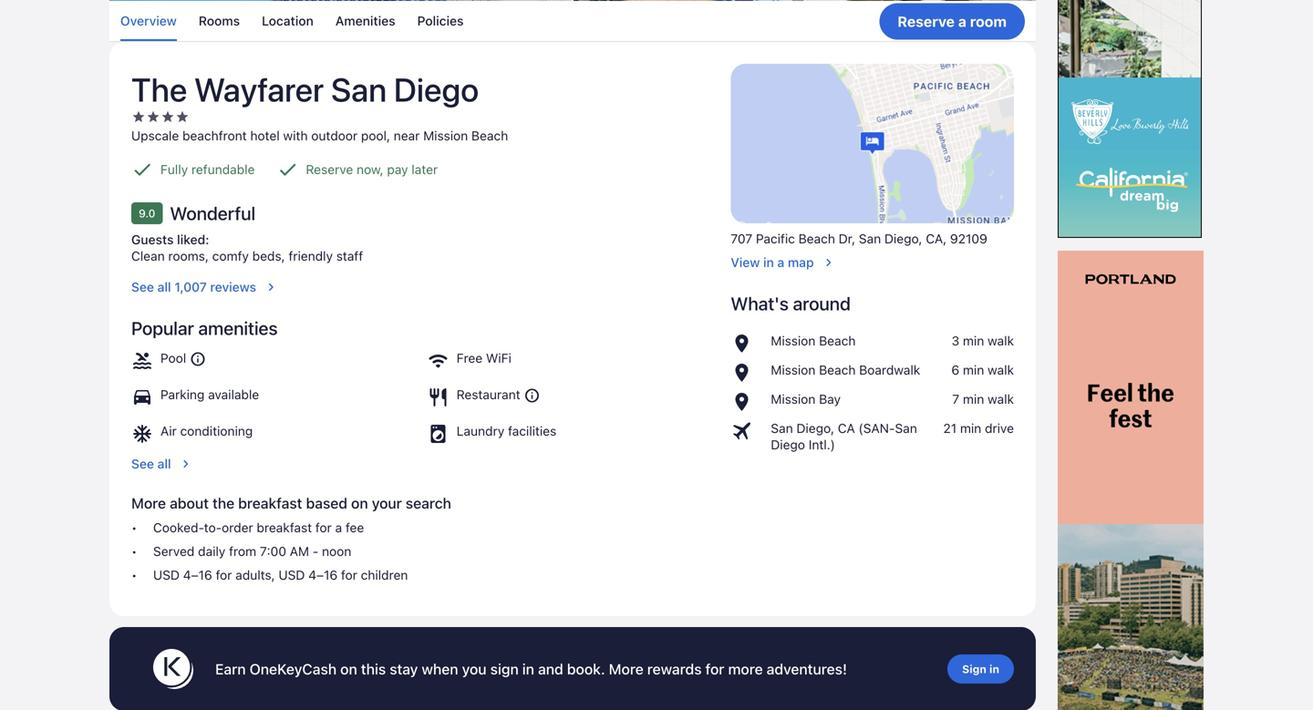 Task type: vqa. For each thing, say whether or not it's contained in the screenshot.
directional 'icon'
no



Task type: describe. For each thing, give the bounding box(es) containing it.
1,007
[[175, 279, 207, 295]]

list containing overview
[[109, 1, 1036, 41]]

laundry facilities
[[457, 424, 557, 439]]

intl.)
[[809, 437, 836, 452]]

location
[[262, 13, 314, 28]]

2 xsmall image from the left
[[146, 109, 161, 124]]

amenities
[[198, 317, 278, 339]]

ca,
[[926, 231, 947, 246]]

san up 'pool,'
[[331, 70, 387, 109]]

now,
[[357, 162, 384, 177]]

adults,
[[236, 568, 275, 583]]

mission bay
[[771, 392, 841, 407]]

air
[[161, 424, 177, 439]]

see for see all 1,007 reviews
[[131, 279, 154, 295]]

see all 1,007 reviews button
[[131, 272, 709, 295]]

a inside button
[[959, 13, 967, 30]]

for left the more
[[706, 661, 725, 678]]

-
[[313, 544, 319, 559]]

beach up bay
[[819, 362, 856, 378]]

restaurant
[[457, 387, 521, 402]]

room
[[971, 13, 1007, 30]]

in for view
[[764, 255, 774, 270]]

popular location image for mission beach
[[731, 333, 764, 355]]

free
[[457, 351, 483, 366]]

a inside button
[[778, 255, 785, 270]]

earn onekeycash on this stay when you sign in and book. more rewards for more adventures!
[[215, 661, 848, 678]]

707 pacific beach dr, san diego, ca, 92109
[[731, 231, 988, 246]]

walk for 3 min walk
[[988, 333, 1015, 348]]

reserve a room
[[898, 13, 1007, 30]]

0 horizontal spatial more
[[131, 495, 166, 512]]

ca
[[838, 421, 856, 436]]

staff
[[336, 248, 363, 264]]

usd 4–16 for adults, usd 4–16 for children
[[153, 568, 408, 583]]

see all button
[[131, 445, 709, 472]]

to-
[[204, 520, 222, 535]]

see all
[[131, 456, 171, 472]]

when
[[422, 661, 459, 678]]

theme default image
[[524, 388, 541, 404]]

am
[[290, 544, 309, 559]]

san left 21
[[895, 421, 918, 436]]

pool button
[[161, 350, 206, 368]]

positive theme image
[[131, 159, 153, 180]]

1 horizontal spatial more
[[609, 661, 644, 678]]

the wayfarer san diego
[[131, 70, 479, 109]]

list for what's around
[[731, 333, 1015, 453]]

21 min drive
[[944, 421, 1015, 436]]

fully refundable
[[161, 162, 255, 177]]

view in a map button
[[731, 247, 1015, 271]]

cooked-to-order breakfast for a fee list item
[[131, 520, 709, 536]]

for down daily
[[216, 568, 232, 583]]

beach up mission beach boardwalk
[[819, 333, 856, 348]]

map image
[[731, 64, 1015, 223]]

served daily from 7:00 am - noon
[[153, 544, 352, 559]]

breakfast for based
[[238, 495, 302, 512]]

liked:
[[177, 232, 209, 247]]

1 usd from the left
[[153, 568, 180, 583]]

hotel
[[250, 128, 280, 143]]

fee
[[346, 520, 364, 535]]

served daily from 7:00 am - noon list item
[[131, 544, 709, 560]]

and
[[538, 661, 564, 678]]

guests liked: clean rooms, comfy beds, friendly staff
[[131, 232, 363, 264]]

beach up map
[[799, 231, 836, 246]]

min for 7
[[963, 392, 985, 407]]

friendly
[[289, 248, 333, 264]]

conditioning
[[180, 424, 253, 439]]

popular location image for mission beach boardwalk
[[731, 362, 764, 384]]

sign
[[491, 661, 519, 678]]

sign in link
[[948, 655, 1015, 684]]

served
[[153, 544, 195, 559]]

stay
[[390, 661, 418, 678]]

with
[[283, 128, 308, 143]]

popular amenities
[[131, 317, 278, 339]]

usd 4–16 for adults, usd 4–16 for children list item
[[131, 567, 709, 584]]

1 vertical spatial on
[[340, 661, 357, 678]]

about
[[170, 495, 209, 512]]

location link
[[262, 1, 314, 41]]

map
[[788, 255, 814, 270]]

rooms,
[[168, 248, 209, 264]]

dr,
[[839, 231, 856, 246]]

for inside cooked-to-order breakfast for a fee list item
[[316, 520, 332, 535]]

clean
[[131, 248, 165, 264]]

pool
[[161, 351, 186, 366]]

1 xsmall image from the left
[[131, 109, 146, 124]]

0 vertical spatial diego
[[394, 70, 479, 109]]

rooms link
[[199, 1, 240, 41]]

breakfast for for
[[257, 520, 312, 535]]

(san-
[[859, 421, 895, 436]]

based
[[306, 495, 348, 512]]

beds,
[[252, 248, 285, 264]]

reserve for reserve now, pay later
[[306, 162, 353, 177]]

facilities
[[508, 424, 557, 439]]

view
[[731, 255, 760, 270]]

pool,
[[361, 128, 390, 143]]

theme default image
[[190, 351, 206, 368]]

this
[[361, 661, 386, 678]]

min for 6
[[963, 362, 985, 378]]

beach right near
[[472, 128, 508, 143]]

1 4–16 from the left
[[183, 568, 212, 583]]

fully
[[161, 162, 188, 177]]

sign
[[963, 663, 987, 676]]

boardwalk
[[860, 362, 921, 378]]



Task type: locate. For each thing, give the bounding box(es) containing it.
0 vertical spatial on
[[351, 495, 368, 512]]

min right 21
[[961, 421, 982, 436]]

on up fee
[[351, 495, 368, 512]]

1 vertical spatial reserve
[[306, 162, 353, 177]]

2 horizontal spatial a
[[959, 13, 967, 30]]

more
[[728, 661, 763, 678]]

min for 3
[[963, 333, 985, 348]]

overview link
[[120, 1, 177, 41]]

all for see all 1,007 reviews
[[157, 279, 171, 295]]

wonderful
[[170, 202, 256, 224]]

policies link
[[417, 1, 464, 41]]

0 horizontal spatial a
[[335, 520, 342, 535]]

0 horizontal spatial medium image
[[178, 457, 193, 472]]

cooked-
[[153, 520, 204, 535]]

reserve left room
[[898, 13, 955, 30]]

0 vertical spatial all
[[157, 279, 171, 295]]

from
[[229, 544, 256, 559]]

2 see from the top
[[131, 456, 154, 472]]

policies
[[417, 13, 464, 28]]

beachfront
[[182, 128, 247, 143]]

3 min walk
[[952, 333, 1015, 348]]

mission up mission bay
[[771, 362, 816, 378]]

a left fee
[[335, 520, 342, 535]]

1 horizontal spatial reserve
[[898, 13, 955, 30]]

all for see all
[[157, 456, 171, 472]]

1 vertical spatial walk
[[988, 362, 1015, 378]]

1 vertical spatial all
[[157, 456, 171, 472]]

overview
[[120, 13, 177, 28]]

1 horizontal spatial diego
[[771, 437, 806, 452]]

0 vertical spatial breakfast
[[238, 495, 302, 512]]

outdoor
[[311, 128, 358, 143]]

0 horizontal spatial diego
[[394, 70, 479, 109]]

7 min walk
[[953, 392, 1015, 407]]

in right "sign"
[[990, 663, 1000, 676]]

0 horizontal spatial usd
[[153, 568, 180, 583]]

diego, up intl.)
[[797, 421, 835, 436]]

popular location image
[[731, 333, 764, 355], [731, 362, 764, 384], [731, 391, 764, 413]]

4–16 down -
[[309, 568, 338, 583]]

around
[[793, 293, 851, 314]]

walk up drive
[[988, 392, 1015, 407]]

0 vertical spatial list
[[109, 1, 1036, 41]]

1 horizontal spatial usd
[[279, 568, 305, 583]]

popular
[[131, 317, 194, 339]]

adventures!
[[767, 661, 848, 678]]

usd down am on the left of the page
[[279, 568, 305, 583]]

usd down "served"
[[153, 568, 180, 583]]

all left '1,007'
[[157, 279, 171, 295]]

mission right near
[[423, 128, 468, 143]]

0 vertical spatial medium image
[[822, 255, 836, 270]]

book.
[[567, 661, 605, 678]]

see inside see all 1,007 reviews button
[[131, 279, 154, 295]]

3 xsmall image from the left
[[161, 109, 175, 124]]

1 all from the top
[[157, 279, 171, 295]]

2 vertical spatial a
[[335, 520, 342, 535]]

upscale
[[131, 128, 179, 143]]

0 vertical spatial walk
[[988, 333, 1015, 348]]

list containing cooked-to-order breakfast for a fee
[[131, 520, 709, 584]]

3 walk from the top
[[988, 392, 1015, 407]]

medium image for see all 1,007 reviews
[[264, 280, 278, 295]]

wonderful element
[[170, 202, 256, 224]]

2 popular location image from the top
[[731, 362, 764, 384]]

in for sign
[[990, 663, 1000, 676]]

airport image
[[731, 420, 764, 442]]

san right airport image
[[771, 421, 793, 436]]

1 vertical spatial breakfast
[[257, 520, 312, 535]]

9.0
[[139, 207, 155, 220]]

2 vertical spatial list
[[131, 520, 709, 584]]

popular location image for mission bay
[[731, 391, 764, 413]]

earn
[[215, 661, 246, 678]]

min
[[963, 333, 985, 348], [963, 362, 985, 378], [963, 392, 985, 407], [961, 421, 982, 436]]

view in a map
[[731, 255, 814, 270]]

see all 1,007 reviews
[[131, 279, 256, 295]]

0 vertical spatial more
[[131, 495, 166, 512]]

available
[[208, 387, 259, 402]]

san up view in a map button
[[859, 231, 882, 246]]

mission beach
[[771, 333, 856, 348]]

children
[[361, 568, 408, 583]]

2 vertical spatial medium image
[[178, 457, 193, 472]]

list
[[109, 1, 1036, 41], [731, 333, 1015, 453], [131, 520, 709, 584]]

search
[[406, 495, 452, 512]]

breakfast up cooked-to-order breakfast for a fee in the left of the page
[[238, 495, 302, 512]]

mission for mission beach boardwalk
[[771, 362, 816, 378]]

more
[[131, 495, 166, 512], [609, 661, 644, 678]]

2 horizontal spatial in
[[990, 663, 1000, 676]]

see inside the see all button
[[131, 456, 154, 472]]

positive theme image
[[277, 159, 299, 180]]

amenities
[[336, 13, 396, 28]]

min for 21
[[961, 421, 982, 436]]

medium image inside view in a map button
[[822, 255, 836, 270]]

walk for 6 min walk
[[988, 362, 1015, 378]]

1 horizontal spatial diego,
[[885, 231, 923, 246]]

more right book.
[[609, 661, 644, 678]]

3 popular location image from the top
[[731, 391, 764, 413]]

upscale beachfront hotel with outdoor pool, near mission beach
[[131, 128, 508, 143]]

comfy
[[212, 248, 249, 264]]

what's
[[731, 293, 789, 314]]

6 min walk
[[952, 362, 1015, 378]]

in
[[764, 255, 774, 270], [523, 661, 535, 678], [990, 663, 1000, 676]]

medium image right map
[[822, 255, 836, 270]]

1 horizontal spatial medium image
[[264, 280, 278, 295]]

all inside see all 1,007 reviews button
[[157, 279, 171, 295]]

diego inside san diego, ca (san-san diego intl.)
[[771, 437, 806, 452]]

in left and
[[523, 661, 535, 678]]

walk up 7 min walk
[[988, 362, 1015, 378]]

restaurant button
[[457, 387, 541, 405]]

all down air
[[157, 456, 171, 472]]

reserve down "outdoor"
[[306, 162, 353, 177]]

near
[[394, 128, 420, 143]]

a left map
[[778, 255, 785, 270]]

a inside list item
[[335, 520, 342, 535]]

more about the breakfast based on your search
[[131, 495, 452, 512]]

order
[[222, 520, 253, 535]]

2 horizontal spatial medium image
[[822, 255, 836, 270]]

guests
[[131, 232, 174, 247]]

0 horizontal spatial diego,
[[797, 421, 835, 436]]

rooms
[[199, 13, 240, 28]]

4–16 down daily
[[183, 568, 212, 583]]

medium image for view in a map
[[822, 255, 836, 270]]

1 vertical spatial popular location image
[[731, 362, 764, 384]]

in inside button
[[764, 255, 774, 270]]

mission for mission bay
[[771, 392, 816, 407]]

reserve inside button
[[898, 13, 955, 30]]

for down noon
[[341, 568, 358, 583]]

21
[[944, 421, 957, 436]]

wayfarer
[[194, 70, 324, 109]]

daily
[[198, 544, 226, 559]]

0 vertical spatial see
[[131, 279, 154, 295]]

on left the "this"
[[340, 661, 357, 678]]

0 vertical spatial a
[[959, 13, 967, 30]]

reserve a room button
[[880, 3, 1026, 40]]

4 xsmall image from the left
[[175, 109, 190, 124]]

noon
[[322, 544, 352, 559]]

all inside the see all button
[[157, 456, 171, 472]]

drive
[[985, 421, 1015, 436]]

1 vertical spatial diego,
[[797, 421, 835, 436]]

min right 3
[[963, 333, 985, 348]]

laundry
[[457, 424, 505, 439]]

pacific
[[756, 231, 795, 246]]

1 walk from the top
[[988, 333, 1015, 348]]

reviews
[[210, 279, 256, 295]]

walk for 7 min walk
[[988, 392, 1015, 407]]

0 horizontal spatial in
[[523, 661, 535, 678]]

1 vertical spatial diego
[[771, 437, 806, 452]]

in right view
[[764, 255, 774, 270]]

1 vertical spatial a
[[778, 255, 785, 270]]

mission left bay
[[771, 392, 816, 407]]

1 horizontal spatial 4–16
[[309, 568, 338, 583]]

for
[[316, 520, 332, 535], [216, 568, 232, 583], [341, 568, 358, 583], [706, 661, 725, 678]]

bay
[[819, 392, 841, 407]]

usd
[[153, 568, 180, 583], [279, 568, 305, 583]]

your
[[372, 495, 402, 512]]

parking
[[161, 387, 205, 402]]

see up cooked-
[[131, 456, 154, 472]]

for down based
[[316, 520, 332, 535]]

on
[[351, 495, 368, 512], [340, 661, 357, 678]]

diego, left ca,
[[885, 231, 923, 246]]

0 vertical spatial popular location image
[[731, 333, 764, 355]]

1 popular location image from the top
[[731, 333, 764, 355]]

2 walk from the top
[[988, 362, 1015, 378]]

air conditioning
[[161, 424, 253, 439]]

diego left intl.)
[[771, 437, 806, 452]]

1 vertical spatial see
[[131, 456, 154, 472]]

1 see from the top
[[131, 279, 154, 295]]

2 4–16 from the left
[[309, 568, 338, 583]]

92109
[[951, 231, 988, 246]]

0 vertical spatial diego,
[[885, 231, 923, 246]]

medium image down beds,
[[264, 280, 278, 295]]

see for see all
[[131, 456, 154, 472]]

onekeycash
[[250, 661, 337, 678]]

1 horizontal spatial in
[[764, 255, 774, 270]]

1 vertical spatial list
[[731, 333, 1015, 453]]

mission down what's around
[[771, 333, 816, 348]]

707
[[731, 231, 753, 246]]

medium image inside see all 1,007 reviews button
[[264, 280, 278, 295]]

more up cooked-
[[131, 495, 166, 512]]

2 usd from the left
[[279, 568, 305, 583]]

sign in
[[963, 663, 1000, 676]]

what's around
[[731, 293, 851, 314]]

breakfast inside list item
[[257, 520, 312, 535]]

1 vertical spatial medium image
[[264, 280, 278, 295]]

wifi
[[486, 351, 512, 366]]

rewards
[[648, 661, 702, 678]]

3
[[952, 333, 960, 348]]

medium image right see all
[[178, 457, 193, 472]]

min right 7 at the bottom right
[[963, 392, 985, 407]]

0 horizontal spatial 4–16
[[183, 568, 212, 583]]

medium image
[[822, 255, 836, 270], [264, 280, 278, 295], [178, 457, 193, 472]]

diego up near
[[394, 70, 479, 109]]

medium image inside the see all button
[[178, 457, 193, 472]]

min right 6
[[963, 362, 985, 378]]

7:00
[[260, 544, 286, 559]]

1 horizontal spatial a
[[778, 255, 785, 270]]

0 vertical spatial reserve
[[898, 13, 955, 30]]

all
[[157, 279, 171, 295], [157, 456, 171, 472]]

0 horizontal spatial reserve
[[306, 162, 353, 177]]

breakfast down more about the breakfast based on your search
[[257, 520, 312, 535]]

mission for mission beach
[[771, 333, 816, 348]]

2 all from the top
[[157, 456, 171, 472]]

2 vertical spatial walk
[[988, 392, 1015, 407]]

1 vertical spatial more
[[609, 661, 644, 678]]

reserve for reserve a room
[[898, 13, 955, 30]]

see down clean at top
[[131, 279, 154, 295]]

amenities link
[[336, 1, 396, 41]]

xsmall image
[[131, 109, 146, 124], [146, 109, 161, 124], [161, 109, 175, 124], [175, 109, 190, 124]]

walk up 6 min walk
[[988, 333, 1015, 348]]

a left room
[[959, 13, 967, 30]]

cooked-to-order breakfast for a fee
[[153, 520, 364, 535]]

you
[[462, 661, 487, 678]]

list containing mission beach
[[731, 333, 1015, 453]]

diego, inside san diego, ca (san-san diego intl.)
[[797, 421, 835, 436]]

the
[[213, 495, 235, 512]]

reserve
[[898, 13, 955, 30], [306, 162, 353, 177]]

san diego, ca (san-san diego intl.)
[[771, 421, 918, 452]]

list for more about the breakfast based on your search
[[131, 520, 709, 584]]

refundable
[[192, 162, 255, 177]]

2 vertical spatial popular location image
[[731, 391, 764, 413]]



